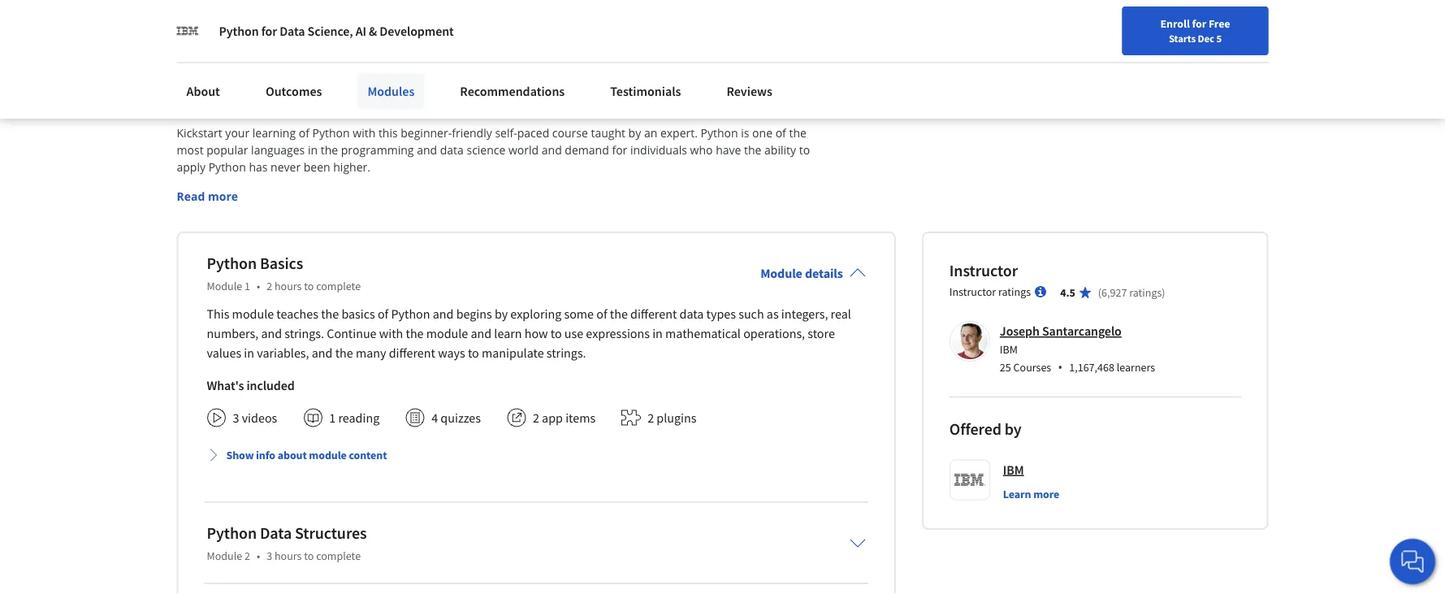 Task type: locate. For each thing, give the bounding box(es) containing it.
ratings up joseph
[[999, 285, 1032, 299]]

module inside python data structures module 2 • 3 hours to complete
[[207, 549, 242, 563]]

and down beginner-
[[417, 142, 437, 158]]

0 horizontal spatial your
[[225, 125, 250, 141]]

0 vertical spatial by
[[629, 125, 641, 141]]

1 complete from the top
[[316, 279, 361, 294]]

the up expressions
[[610, 306, 628, 322]]

find your new career link
[[987, 49, 1105, 69]]

data left structures
[[260, 523, 292, 544]]

joseph
[[1000, 323, 1040, 340]]

instructor up instructor ratings
[[950, 261, 1018, 281]]

1 horizontal spatial different
[[631, 306, 677, 322]]

0 horizontal spatial different
[[389, 345, 436, 361]]

5 inside enroll for free starts dec 5
[[1217, 32, 1222, 45]]

strings.
[[285, 325, 324, 342], [547, 345, 587, 361]]

0 vertical spatial with
[[353, 125, 376, 141]]

0 vertical spatial instructor
[[950, 261, 1018, 281]]

to up teaches
[[304, 279, 314, 294]]

2
[[267, 279, 272, 294], [533, 410, 540, 426], [648, 410, 654, 426], [245, 549, 250, 563]]

1 horizontal spatial this
[[401, 76, 437, 105]]

modules
[[289, 76, 373, 105]]

0 horizontal spatial 1
[[245, 279, 250, 294]]

ai
[[356, 23, 367, 39]]

• inside python basics module 1 • 2 hours to complete
[[257, 279, 260, 294]]

quizzes
[[441, 410, 481, 426]]

different
[[631, 306, 677, 322], [389, 345, 436, 361]]

the down continue
[[335, 345, 353, 361]]

about link
[[177, 73, 230, 109]]

friendly
[[452, 125, 492, 141]]

more inside read more button
[[208, 189, 238, 204]]

1 hours from the top
[[275, 279, 302, 294]]

1 horizontal spatial 1
[[329, 410, 336, 426]]

reviews
[[727, 83, 773, 99]]

None search field
[[232, 43, 622, 75]]

this up programming
[[379, 125, 398, 141]]

and down continue
[[312, 345, 333, 361]]

in up been
[[308, 142, 318, 158]]

numbers,
[[207, 325, 259, 342]]

2 horizontal spatial module
[[426, 325, 468, 342]]

of right basics
[[378, 306, 389, 322]]

0 vertical spatial strings.
[[285, 325, 324, 342]]

module details
[[761, 265, 844, 281]]

1 vertical spatial your
[[225, 125, 250, 141]]

world
[[509, 142, 539, 158]]

use
[[565, 325, 584, 342]]

python right basics
[[391, 306, 430, 322]]

different left ways
[[389, 345, 436, 361]]

1 horizontal spatial your
[[1018, 51, 1040, 66]]

expressions
[[586, 325, 650, 342]]

and down 'begins'
[[471, 325, 492, 342]]

courses
[[1014, 360, 1052, 374]]

in inside kickstart your learning of python with this beginner-friendly self-paced course taught by an expert. python is one of the most popular languages in the programming and data science world and demand for individuals who have the ability to apply python has never been higher.
[[308, 142, 318, 158]]

1 horizontal spatial data
[[680, 306, 704, 322]]

some
[[564, 306, 594, 322]]

0 horizontal spatial for
[[261, 23, 277, 39]]

python left basics
[[207, 253, 257, 274]]

1 horizontal spatial strings.
[[547, 345, 587, 361]]

0 vertical spatial course
[[442, 76, 506, 105]]

taught
[[591, 125, 626, 141]]

0 vertical spatial •
[[257, 279, 260, 294]]

python data structures module 2 • 3 hours to complete
[[207, 523, 367, 563]]

this up beginner-
[[401, 76, 437, 105]]

reviews link
[[717, 73, 783, 109]]

most
[[177, 142, 204, 158]]

module up numbers,
[[232, 306, 274, 322]]

1 horizontal spatial module
[[309, 448, 347, 463]]

1 horizontal spatial 5
[[1217, 32, 1222, 45]]

hours down basics
[[275, 279, 302, 294]]

science,
[[308, 23, 353, 39]]

1 vertical spatial 1
[[329, 410, 336, 426]]

learn more
[[1004, 487, 1060, 502]]

different up expressions
[[631, 306, 677, 322]]

ibm up "25"
[[1000, 342, 1018, 357]]

kickstart
[[177, 125, 222, 141]]

2 vertical spatial module
[[309, 448, 347, 463]]

python down the popular
[[209, 159, 246, 175]]

your up the popular
[[225, 125, 250, 141]]

0 vertical spatial hours
[[275, 279, 302, 294]]

2 instructor from the top
[[950, 285, 997, 299]]

• inside python data structures module 2 • 3 hours to complete
[[257, 549, 260, 563]]

hours
[[275, 279, 302, 294], [275, 549, 302, 563]]

data inside python data structures module 2 • 3 hours to complete
[[260, 523, 292, 544]]

your inside kickstart your learning of python with this beginner-friendly self-paced course taught by an expert. python is one of the most popular languages in the programming and data science world and demand for individuals who have the ability to apply python has never been higher.
[[225, 125, 250, 141]]

data up mathematical
[[680, 306, 704, 322]]

app
[[542, 410, 563, 426]]

complete down structures
[[316, 549, 361, 563]]

instructor ratings
[[950, 285, 1032, 299]]

0 vertical spatial module
[[232, 306, 274, 322]]

1 vertical spatial •
[[1058, 358, 1063, 376]]

instructor up joseph santarcangelo image
[[950, 285, 997, 299]]

1 vertical spatial 5
[[273, 76, 285, 105]]

• inside the joseph santarcangelo ibm 25 courses • 1,167,468 learners
[[1058, 358, 1063, 376]]

1 horizontal spatial 3
[[267, 549, 272, 563]]

in right expressions
[[653, 325, 663, 342]]

2 horizontal spatial by
[[1005, 419, 1022, 439]]

0 horizontal spatial course
[[442, 76, 506, 105]]

offered
[[950, 419, 1002, 439]]

ibm image
[[177, 20, 200, 42]]

5 right are
[[273, 76, 285, 105]]

outcomes
[[266, 83, 322, 99]]

1 up numbers,
[[245, 279, 250, 294]]

the up been
[[321, 142, 338, 158]]

by up "learn"
[[495, 306, 508, 322]]

• for ibm
[[1058, 358, 1063, 376]]

1 horizontal spatial more
[[1034, 487, 1060, 502]]

info
[[256, 448, 276, 463]]

how
[[525, 325, 548, 342]]

instructor for instructor
[[950, 261, 1018, 281]]

popular
[[207, 142, 248, 158]]

many
[[356, 345, 386, 361]]

by left an
[[629, 125, 641, 141]]

1 horizontal spatial for
[[612, 142, 628, 158]]

data
[[440, 142, 464, 158], [680, 306, 704, 322]]

0 vertical spatial more
[[208, 189, 238, 204]]

hours down structures
[[275, 549, 302, 563]]

exploring
[[511, 306, 562, 322]]

0 vertical spatial 5
[[1217, 32, 1222, 45]]

2 app items
[[533, 410, 596, 426]]

1 horizontal spatial ratings
[[1130, 285, 1163, 300]]

with up programming
[[353, 125, 376, 141]]

2 vertical spatial •
[[257, 549, 260, 563]]

1 vertical spatial complete
[[316, 549, 361, 563]]

with
[[353, 125, 376, 141], [379, 325, 403, 342]]

1 vertical spatial 3
[[267, 549, 272, 563]]

1 vertical spatial data
[[260, 523, 292, 544]]

1 vertical spatial by
[[495, 306, 508, 322]]

been
[[304, 159, 330, 175]]

0 vertical spatial data
[[440, 142, 464, 158]]

joseph santarcangelo link
[[1000, 323, 1122, 340]]

data inside this module teaches the basics of python and begins by exploring some of the different data types such as integers, real numbers, and strings. continue with the module and learn how to use expressions in  mathematical operations, store values in variables, and the many different ways to manipulate strings.
[[680, 306, 704, 322]]

1 horizontal spatial with
[[379, 325, 403, 342]]

ways
[[438, 345, 466, 361]]

with up many
[[379, 325, 403, 342]]

as
[[767, 306, 779, 322]]

for inside enroll for free starts dec 5
[[1193, 16, 1207, 31]]

about
[[278, 448, 307, 463]]

0 horizontal spatial with
[[353, 125, 376, 141]]

1 vertical spatial data
[[680, 306, 704, 322]]

dec
[[1198, 32, 1215, 45]]

integers,
[[782, 306, 829, 322]]

0 horizontal spatial this
[[379, 125, 398, 141]]

reading
[[338, 410, 380, 426]]

the
[[790, 125, 807, 141], [321, 142, 338, 158], [745, 142, 762, 158], [321, 306, 339, 322], [610, 306, 628, 322], [406, 325, 424, 342], [335, 345, 353, 361]]

to inside kickstart your learning of python with this beginner-friendly self-paced course taught by an expert. python is one of the most popular languages in the programming and data science world and demand for individuals who have the ability to apply python has never been higher.
[[800, 142, 810, 158]]

0 horizontal spatial by
[[495, 306, 508, 322]]

santarcangelo
[[1043, 323, 1122, 340]]

more for learn more
[[1034, 487, 1060, 502]]

show notifications image
[[1226, 53, 1246, 72]]

1 vertical spatial instructor
[[950, 285, 997, 299]]

( 6,927 ratings )
[[1099, 285, 1166, 300]]

3 inside python data structures module 2 • 3 hours to complete
[[267, 549, 272, 563]]

1 horizontal spatial course
[[553, 125, 588, 141]]

for down taught
[[612, 142, 628, 158]]

strings. down the use
[[547, 345, 587, 361]]

ratings right 6,927
[[1130, 285, 1163, 300]]

0 horizontal spatial more
[[208, 189, 238, 204]]

joseph santarcangelo ibm 25 courses • 1,167,468 learners
[[1000, 323, 1156, 376]]

0 horizontal spatial module
[[232, 306, 274, 322]]

(
[[1099, 285, 1102, 300]]

complete up basics
[[316, 279, 361, 294]]

1 left reading at bottom left
[[329, 410, 336, 426]]

more inside the learn more button
[[1034, 487, 1060, 502]]

to right ability
[[800, 142, 810, 158]]

python inside this module teaches the basics of python and begins by exploring some of the different data types such as integers, real numbers, and strings. continue with the module and learn how to use expressions in  mathematical operations, store values in variables, and the many different ways to manipulate strings.
[[391, 306, 430, 322]]

complete inside python basics module 1 • 2 hours to complete
[[316, 279, 361, 294]]

hours inside python data structures module 2 • 3 hours to complete
[[275, 549, 302, 563]]

in right modules
[[378, 76, 396, 105]]

0 vertical spatial complete
[[316, 279, 361, 294]]

hours inside python basics module 1 • 2 hours to complete
[[275, 279, 302, 294]]

such
[[739, 306, 765, 322]]

development
[[380, 23, 454, 39]]

0 vertical spatial your
[[1018, 51, 1040, 66]]

module right "about"
[[309, 448, 347, 463]]

videos
[[242, 410, 277, 426]]

for up dec
[[1193, 16, 1207, 31]]

with inside this module teaches the basics of python and begins by exploring some of the different data types such as integers, real numbers, and strings. continue with the module and learn how to use expressions in  mathematical operations, store values in variables, and the many different ways to manipulate strings.
[[379, 325, 403, 342]]

0 vertical spatial 1
[[245, 279, 250, 294]]

teaches
[[277, 306, 319, 322]]

2 horizontal spatial for
[[1193, 16, 1207, 31]]

python down show
[[207, 523, 257, 544]]

your right find
[[1018, 51, 1040, 66]]

module up ways
[[426, 325, 468, 342]]

0 horizontal spatial data
[[440, 142, 464, 158]]

1 instructor from the top
[[950, 261, 1018, 281]]

2 vertical spatial by
[[1005, 419, 1022, 439]]

kickstart your learning of python with this beginner-friendly self-paced course taught by an expert. python is one of the most popular languages in the programming and data science world and demand for individuals who have the ability to apply python has never been higher.
[[177, 125, 813, 175]]

more right the read
[[208, 189, 238, 204]]

2 hours from the top
[[275, 549, 302, 563]]

the up ability
[[790, 125, 807, 141]]

1,167,468
[[1070, 360, 1115, 374]]

coursera career certificate image
[[962, 0, 1233, 40]]

this
[[401, 76, 437, 105], [379, 125, 398, 141]]

1 reading
[[329, 410, 380, 426]]

strings. down teaches
[[285, 325, 324, 342]]

2 complete from the top
[[316, 549, 361, 563]]

4.5
[[1061, 285, 1076, 300]]

course
[[442, 76, 506, 105], [553, 125, 588, 141]]

free
[[1209, 16, 1231, 31]]

ability
[[765, 142, 797, 158]]

1 vertical spatial hours
[[275, 549, 302, 563]]

in
[[378, 76, 396, 105], [308, 142, 318, 158], [653, 325, 663, 342], [244, 345, 254, 361]]

of right the learning
[[299, 125, 310, 141]]

1 vertical spatial more
[[1034, 487, 1060, 502]]

manipulate
[[482, 345, 544, 361]]

of up ability
[[776, 125, 787, 141]]

1 vertical spatial with
[[379, 325, 403, 342]]

0 vertical spatial ibm
[[1000, 342, 1018, 357]]

4
[[432, 410, 438, 426]]

0 vertical spatial 3
[[233, 410, 239, 426]]

data down friendly on the top left of the page
[[440, 142, 464, 158]]

1 vertical spatial this
[[379, 125, 398, 141]]

data left "science,"
[[280, 23, 305, 39]]

6,927
[[1102, 285, 1128, 300]]

5 right dec
[[1217, 32, 1222, 45]]

to down structures
[[304, 549, 314, 563]]

by right offered
[[1005, 419, 1022, 439]]

for left "science,"
[[261, 23, 277, 39]]

more right learn
[[1034, 487, 1060, 502]]

course inside kickstart your learning of python with this beginner-friendly self-paced course taught by an expert. python is one of the most popular languages in the programming and data science world and demand for individuals who have the ability to apply python has never been higher.
[[553, 125, 588, 141]]

course up demand
[[553, 125, 588, 141]]

data
[[280, 23, 305, 39], [260, 523, 292, 544]]

python up have
[[701, 125, 739, 141]]

0 vertical spatial this
[[401, 76, 437, 105]]

individuals
[[631, 142, 688, 158]]

ibm up learn
[[1004, 462, 1025, 478]]

to inside python basics module 1 • 2 hours to complete
[[304, 279, 314, 294]]

python
[[219, 23, 259, 39], [313, 125, 350, 141], [701, 125, 739, 141], [209, 159, 246, 175], [207, 253, 257, 274], [391, 306, 430, 322], [207, 523, 257, 544]]

learn more button
[[1004, 486, 1060, 502]]

there are 5 modules in this course
[[177, 76, 506, 105]]

and left 'begins'
[[433, 306, 454, 322]]

ibm link
[[1004, 460, 1025, 480]]

by inside this module teaches the basics of python and begins by exploring some of the different data types such as integers, real numbers, and strings. continue with the module and learn how to use expressions in  mathematical operations, store values in variables, and the many different ways to manipulate strings.
[[495, 306, 508, 322]]

ratings
[[999, 285, 1032, 299], [1130, 285, 1163, 300]]

1 vertical spatial different
[[389, 345, 436, 361]]

who
[[691, 142, 713, 158]]

an
[[644, 125, 658, 141]]

by
[[629, 125, 641, 141], [495, 306, 508, 322], [1005, 419, 1022, 439]]

1 vertical spatial course
[[553, 125, 588, 141]]

1 horizontal spatial by
[[629, 125, 641, 141]]

course up friendly on the top left of the page
[[442, 76, 506, 105]]

types
[[707, 306, 736, 322]]



Task type: vqa. For each thing, say whether or not it's contained in the screenshot.
Coursera Career Certificate image
yes



Task type: describe. For each thing, give the bounding box(es) containing it.
0 horizontal spatial strings.
[[285, 325, 324, 342]]

)
[[1163, 285, 1166, 300]]

show info about module content button
[[200, 441, 394, 470]]

new
[[1042, 51, 1063, 66]]

0 horizontal spatial ratings
[[999, 285, 1032, 299]]

1 vertical spatial strings.
[[547, 345, 587, 361]]

what's included
[[207, 377, 295, 394]]

variables,
[[257, 345, 309, 361]]

for inside kickstart your learning of python with this beginner-friendly self-paced course taught by an expert. python is one of the most popular languages in the programming and data science world and demand for individuals who have the ability to apply python has never been higher.
[[612, 142, 628, 158]]

the right continue
[[406, 325, 424, 342]]

expert.
[[661, 125, 698, 141]]

find
[[995, 51, 1016, 66]]

show info about module content
[[226, 448, 387, 463]]

of right some
[[597, 306, 608, 322]]

to right ways
[[468, 345, 479, 361]]

by inside kickstart your learning of python with this beginner-friendly self-paced course taught by an expert. python is one of the most popular languages in the programming and data science world and demand for individuals who have the ability to apply python has never been higher.
[[629, 125, 641, 141]]

2 inside python data structures module 2 • 3 hours to complete
[[245, 549, 250, 563]]

3 videos
[[233, 410, 277, 426]]

to inside python data structures module 2 • 3 hours to complete
[[304, 549, 314, 563]]

store
[[808, 325, 835, 342]]

programming
[[341, 142, 414, 158]]

your for find
[[1018, 51, 1040, 66]]

self-
[[495, 125, 518, 141]]

basics
[[342, 306, 375, 322]]

apply
[[177, 159, 206, 175]]

python inside python data structures module 2 • 3 hours to complete
[[207, 523, 257, 544]]

details
[[805, 265, 844, 281]]

module inside python basics module 1 • 2 hours to complete
[[207, 279, 242, 294]]

have
[[716, 142, 742, 158]]

demand
[[565, 142, 609, 158]]

chat with us image
[[1400, 549, 1426, 575]]

languages
[[251, 142, 305, 158]]

python for data science, ai & development
[[219, 23, 454, 39]]

with inside kickstart your learning of python with this beginner-friendly self-paced course taught by an expert. python is one of the most popular languages in the programming and data science world and demand for individuals who have the ability to apply python has never been higher.
[[353, 125, 376, 141]]

content
[[349, 448, 387, 463]]

mathematical
[[666, 325, 741, 342]]

structures
[[295, 523, 367, 544]]

complete inside python data structures module 2 • 3 hours to complete
[[316, 549, 361, 563]]

4 quizzes
[[432, 410, 481, 426]]

and down paced
[[542, 142, 562, 158]]

modules link
[[358, 73, 425, 109]]

recommendations
[[460, 83, 565, 99]]

continue
[[327, 325, 377, 342]]

real
[[831, 306, 852, 322]]

modules
[[368, 83, 415, 99]]

1 vertical spatial module
[[426, 325, 468, 342]]

science
[[467, 142, 506, 158]]

0 horizontal spatial 5
[[273, 76, 285, 105]]

• for structures
[[257, 549, 260, 563]]

read more button
[[177, 188, 238, 205]]

operations,
[[744, 325, 806, 342]]

0 vertical spatial data
[[280, 23, 305, 39]]

learning
[[253, 125, 296, 141]]

data inside kickstart your learning of python with this beginner-friendly self-paced course taught by an expert. python is one of the most popular languages in the programming and data science world and demand for individuals who have the ability to apply python has never been higher.
[[440, 142, 464, 158]]

25
[[1000, 360, 1012, 374]]

0 horizontal spatial 3
[[233, 410, 239, 426]]

this module teaches the basics of python and begins by exploring some of the different data types such as integers, real numbers, and strings. continue with the module and learn how to use expressions in  mathematical operations, store values in variables, and the many different ways to manipulate strings.
[[207, 306, 852, 361]]

learn
[[1004, 487, 1032, 502]]

more for read more
[[208, 189, 238, 204]]

1 vertical spatial ibm
[[1004, 462, 1025, 478]]

plugins
[[657, 410, 697, 426]]

and up variables,
[[261, 325, 282, 342]]

about
[[187, 83, 220, 99]]

this
[[207, 306, 230, 322]]

find your new career
[[995, 51, 1097, 66]]

what's
[[207, 377, 244, 394]]

one
[[753, 125, 773, 141]]

never
[[271, 159, 301, 175]]

python up been
[[313, 125, 350, 141]]

ibm inside the joseph santarcangelo ibm 25 courses • 1,167,468 learners
[[1000, 342, 1018, 357]]

to left the use
[[551, 325, 562, 342]]

your for kickstart
[[225, 125, 250, 141]]

paced
[[518, 125, 550, 141]]

begins
[[456, 306, 492, 322]]

read
[[177, 189, 205, 204]]

the down is
[[745, 142, 762, 158]]

2 plugins
[[648, 410, 697, 426]]

items
[[566, 410, 596, 426]]

for for enroll
[[1193, 16, 1207, 31]]

offered by
[[950, 419, 1022, 439]]

is
[[741, 125, 750, 141]]

learners
[[1117, 360, 1156, 374]]

instructor for instructor ratings
[[950, 285, 997, 299]]

show
[[226, 448, 254, 463]]

enroll for free starts dec 5
[[1161, 16, 1231, 45]]

beginner-
[[401, 125, 452, 141]]

python inside python basics module 1 • 2 hours to complete
[[207, 253, 257, 274]]

module inside dropdown button
[[309, 448, 347, 463]]

english button
[[1105, 33, 1203, 85]]

read more
[[177, 189, 238, 204]]

in right values
[[244, 345, 254, 361]]

the left basics
[[321, 306, 339, 322]]

included
[[247, 377, 295, 394]]

are
[[237, 76, 269, 105]]

2 inside python basics module 1 • 2 hours to complete
[[267, 279, 272, 294]]

python right ibm icon in the top of the page
[[219, 23, 259, 39]]

0 vertical spatial different
[[631, 306, 677, 322]]

values
[[207, 345, 242, 361]]

python basics module 1 • 2 hours to complete
[[207, 253, 361, 294]]

for for python
[[261, 23, 277, 39]]

testimonials link
[[601, 73, 691, 109]]

1 inside python basics module 1 • 2 hours to complete
[[245, 279, 250, 294]]

this inside kickstart your learning of python with this beginner-friendly self-paced course taught by an expert. python is one of the most popular languages in the programming and data science world and demand for individuals who have the ability to apply python has never been higher.
[[379, 125, 398, 141]]

joseph santarcangelo image
[[952, 324, 988, 359]]

outcomes link
[[256, 73, 332, 109]]

banner navigation
[[13, 0, 457, 33]]

higher.
[[333, 159, 371, 175]]



